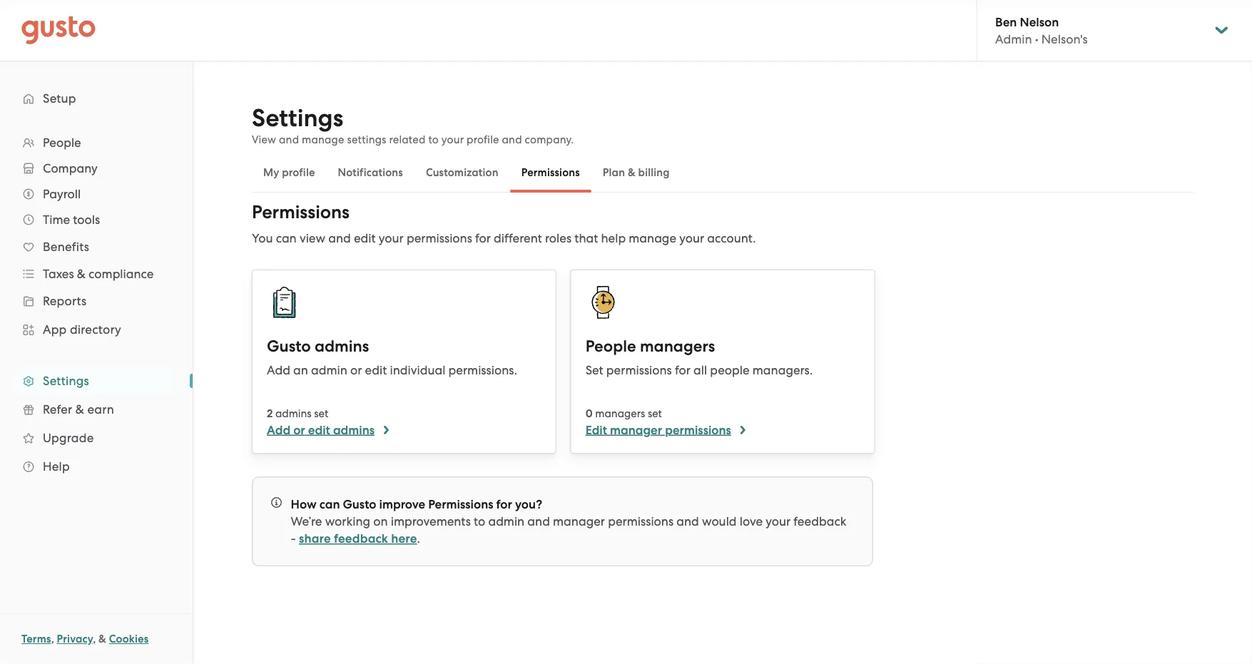 Task type: locate. For each thing, give the bounding box(es) containing it.
manage right help
[[629, 231, 677, 245]]

0 horizontal spatial gusto
[[267, 337, 311, 356]]

we're
[[291, 515, 322, 529]]

working
[[325, 515, 370, 529]]

upgrade
[[43, 431, 94, 445]]

settings
[[252, 104, 343, 133], [43, 374, 89, 388]]

0 horizontal spatial for
[[475, 231, 491, 245]]

2 vertical spatial edit
[[308, 423, 330, 437]]

admin down gusto admins
[[311, 363, 347, 378]]

1 vertical spatial feedback
[[334, 532, 388, 546]]

0 vertical spatial people
[[43, 136, 81, 150]]

settings inside "settings view and manage settings related to your profile and company."
[[252, 104, 343, 133]]

managers.
[[753, 363, 813, 378]]

on
[[373, 515, 388, 529]]

people inside dropdown button
[[43, 136, 81, 150]]

time
[[43, 213, 70, 227]]

& right taxes
[[77, 267, 86, 281]]

0 horizontal spatial manage
[[302, 133, 344, 146]]

0 vertical spatial for
[[475, 231, 491, 245]]

admins right 2
[[275, 407, 312, 420]]

0 horizontal spatial or
[[293, 423, 305, 437]]

0 horizontal spatial can
[[276, 231, 297, 245]]

1 horizontal spatial set
[[648, 407, 662, 420]]

set inside 0 managers set edit manager permissions
[[648, 407, 662, 420]]

1 vertical spatial admin
[[488, 515, 525, 529]]

home image
[[21, 16, 96, 45]]

managers inside 0 managers set edit manager permissions
[[595, 407, 645, 420]]

•
[[1035, 32, 1039, 46]]

1 vertical spatial edit
[[365, 363, 387, 378]]

1 horizontal spatial for
[[496, 497, 512, 512]]

profile up customization
[[467, 133, 499, 146]]

people up company
[[43, 136, 81, 150]]

set for admins
[[314, 407, 328, 420]]

0 vertical spatial admin
[[311, 363, 347, 378]]

1 horizontal spatial to
[[474, 515, 485, 529]]

settings view and manage settings related to your profile and company.
[[252, 104, 574, 146]]

admins for 2
[[275, 407, 312, 420]]

.
[[417, 532, 420, 546]]

and
[[279, 133, 299, 146], [502, 133, 522, 146], [328, 231, 351, 245], [528, 515, 550, 529], [677, 515, 699, 529]]

2 set from the left
[[648, 407, 662, 420]]

managers
[[640, 337, 715, 356], [595, 407, 645, 420]]

2 horizontal spatial for
[[675, 363, 691, 378]]

0 horizontal spatial manager
[[553, 515, 605, 529]]

reports
[[43, 294, 87, 308]]

people up set
[[586, 337, 636, 356]]

to inside we're working on improvements to admin and manager permissions and would love your feedback -
[[474, 515, 485, 529]]

0 vertical spatial can
[[276, 231, 297, 245]]

1 horizontal spatial manage
[[629, 231, 677, 245]]

love
[[740, 515, 763, 529]]

managers up the "set permissions for all people managers."
[[640, 337, 715, 356]]

1 horizontal spatial profile
[[467, 133, 499, 146]]

& left earn
[[75, 402, 84, 417]]

2
[[267, 407, 273, 420]]

0 vertical spatial edit
[[354, 231, 376, 245]]

setup link
[[14, 86, 178, 111]]

0 horizontal spatial people
[[43, 136, 81, 150]]

to
[[428, 133, 439, 146], [474, 515, 485, 529]]

add inside 2 admins set add or edit admins
[[267, 423, 291, 437]]

feedback right love
[[794, 515, 847, 529]]

1 horizontal spatial manager
[[610, 423, 662, 437]]

time tools
[[43, 213, 100, 227]]

that
[[575, 231, 598, 245]]

admin
[[311, 363, 347, 378], [488, 515, 525, 529]]

0 vertical spatial managers
[[640, 337, 715, 356]]

0 vertical spatial permissions
[[521, 166, 580, 179]]

settings up refer
[[43, 374, 89, 388]]

gusto
[[267, 337, 311, 356], [343, 497, 376, 512]]

manager inside 0 managers set edit manager permissions
[[610, 423, 662, 437]]

or down gusto admins
[[350, 363, 362, 378]]

how can gusto improve permissions for you?
[[291, 497, 542, 512]]

taxes & compliance button
[[14, 261, 178, 287]]

1 vertical spatial gusto
[[343, 497, 376, 512]]

profile right my
[[282, 166, 315, 179]]

0 horizontal spatial profile
[[282, 166, 315, 179]]

1 horizontal spatial can
[[319, 497, 340, 512]]

admins up add an admin or edit individual permissions.
[[315, 337, 369, 356]]

and right view
[[328, 231, 351, 245]]

list containing people
[[0, 130, 193, 481]]

1 vertical spatial admins
[[275, 407, 312, 420]]

0 vertical spatial or
[[350, 363, 362, 378]]

set inside 2 admins set add or edit admins
[[314, 407, 328, 420]]

0 horizontal spatial feedback
[[334, 532, 388, 546]]

1 vertical spatial to
[[474, 515, 485, 529]]

& right plan
[[628, 166, 636, 179]]

0 horizontal spatial permissions
[[252, 202, 350, 223]]

manage
[[302, 133, 344, 146], [629, 231, 677, 245]]

permissions
[[521, 166, 580, 179], [252, 202, 350, 223], [428, 497, 493, 512]]

refer & earn link
[[14, 397, 178, 422]]

2 horizontal spatial permissions
[[521, 166, 580, 179]]

edit
[[586, 423, 607, 437]]

1 vertical spatial manager
[[553, 515, 605, 529]]

1 horizontal spatial people
[[586, 337, 636, 356]]

set right 2
[[314, 407, 328, 420]]

feedback down working
[[334, 532, 388, 546]]

your
[[442, 133, 464, 146], [379, 231, 404, 245], [680, 231, 704, 245], [766, 515, 791, 529]]

manager
[[610, 423, 662, 437], [553, 515, 605, 529]]

edit down an on the bottom left of the page
[[308, 423, 330, 437]]

0 horizontal spatial ,
[[51, 633, 54, 646]]

permissions down company.
[[521, 166, 580, 179]]

0 vertical spatial settings
[[252, 104, 343, 133]]

or down an on the bottom left of the page
[[293, 423, 305, 437]]

1 vertical spatial permissions
[[252, 202, 350, 223]]

0 vertical spatial to
[[428, 133, 439, 146]]

gusto up working
[[343, 497, 376, 512]]

upgrade link
[[14, 425, 178, 451]]

setup
[[43, 91, 76, 106]]

managers up edit
[[595, 407, 645, 420]]

0 managers set edit manager permissions
[[586, 407, 731, 437]]

plan
[[603, 166, 625, 179]]

improvements
[[391, 515, 471, 529]]

0 horizontal spatial settings
[[43, 374, 89, 388]]

0 horizontal spatial set
[[314, 407, 328, 420]]

permissions up view
[[252, 202, 350, 223]]

and left company.
[[502, 133, 522, 146]]

manage left settings at the top of page
[[302, 133, 344, 146]]

0 horizontal spatial admin
[[311, 363, 347, 378]]

,
[[51, 633, 54, 646], [93, 633, 96, 646]]

0 vertical spatial profile
[[467, 133, 499, 146]]

manager inside we're working on improvements to admin and manager permissions and would love your feedback -
[[553, 515, 605, 529]]

permissions inside 0 managers set edit manager permissions
[[665, 423, 731, 437]]

your right love
[[766, 515, 791, 529]]

admin
[[996, 32, 1032, 46]]

my profile
[[263, 166, 315, 179]]

profile
[[467, 133, 499, 146], [282, 166, 315, 179]]

0 vertical spatial gusto
[[267, 337, 311, 356]]

can right you
[[276, 231, 297, 245]]

set
[[314, 407, 328, 420], [648, 407, 662, 420]]

admin down you?
[[488, 515, 525, 529]]

1 horizontal spatial ,
[[93, 633, 96, 646]]

1 vertical spatial settings
[[43, 374, 89, 388]]

1 vertical spatial add
[[267, 423, 291, 437]]

for left different
[[475, 231, 491, 245]]

1 vertical spatial managers
[[595, 407, 645, 420]]

share feedback here link
[[299, 532, 417, 546]]

can up working
[[319, 497, 340, 512]]

your up customization
[[442, 133, 464, 146]]

edit
[[354, 231, 376, 245], [365, 363, 387, 378], [308, 423, 330, 437]]

add left an on the bottom left of the page
[[267, 363, 290, 378]]

set for managers
[[648, 407, 662, 420]]

people for people
[[43, 136, 81, 150]]

feedback
[[794, 515, 847, 529], [334, 532, 388, 546]]

set permissions for all people managers.
[[586, 363, 813, 378]]

0 vertical spatial feedback
[[794, 515, 847, 529]]

& inside dropdown button
[[77, 267, 86, 281]]

1 horizontal spatial admin
[[488, 515, 525, 529]]

your down notifications
[[379, 231, 404, 245]]

company
[[43, 161, 98, 176]]

1 set from the left
[[314, 407, 328, 420]]

plan & billing
[[603, 166, 670, 179]]

0 vertical spatial manage
[[302, 133, 344, 146]]

add down 2
[[267, 423, 291, 437]]

people for people managers
[[586, 337, 636, 356]]

1 vertical spatial can
[[319, 497, 340, 512]]

admins down add an admin or edit individual permissions.
[[333, 423, 375, 437]]

help
[[601, 231, 626, 245]]

related
[[389, 133, 426, 146]]

to right improvements
[[474, 515, 485, 529]]

0 vertical spatial manager
[[610, 423, 662, 437]]

& for earn
[[75, 402, 84, 417]]

2 , from the left
[[93, 633, 96, 646]]

edit for permissions
[[354, 231, 376, 245]]

list
[[0, 130, 193, 481]]

1 horizontal spatial or
[[350, 363, 362, 378]]

0 horizontal spatial to
[[428, 133, 439, 146]]

permissions up improvements
[[428, 497, 493, 512]]

notifications
[[338, 166, 403, 179]]

gusto up an on the bottom left of the page
[[267, 337, 311, 356]]

1 horizontal spatial settings
[[252, 104, 343, 133]]

profile inside "settings view and manage settings related to your profile and company."
[[467, 133, 499, 146]]

settings up "view"
[[252, 104, 343, 133]]

2 add from the top
[[267, 423, 291, 437]]

for left all
[[675, 363, 691, 378]]

& inside button
[[628, 166, 636, 179]]

view
[[300, 231, 325, 245]]

0 vertical spatial add
[[267, 363, 290, 378]]

for left you?
[[496, 497, 512, 512]]

1 vertical spatial people
[[586, 337, 636, 356]]

notifications button
[[327, 156, 415, 190]]

1 horizontal spatial feedback
[[794, 515, 847, 529]]

time tools button
[[14, 207, 178, 233]]

set down the "set permissions for all people managers."
[[648, 407, 662, 420]]

here
[[391, 532, 417, 546]]

billing
[[638, 166, 670, 179]]

1 vertical spatial or
[[293, 423, 305, 437]]

, left cookies button
[[93, 633, 96, 646]]

1 vertical spatial profile
[[282, 166, 315, 179]]

settings inside gusto navigation element
[[43, 374, 89, 388]]

2 vertical spatial permissions
[[428, 497, 493, 512]]

, left "privacy" link
[[51, 633, 54, 646]]

edit left individual
[[365, 363, 387, 378]]

&
[[628, 166, 636, 179], [77, 267, 86, 281], [75, 402, 84, 417], [99, 633, 106, 646]]

permissions inside we're working on improvements to admin and manager permissions and would love your feedback -
[[608, 515, 674, 529]]

to right "related"
[[428, 133, 439, 146]]

0 vertical spatial admins
[[315, 337, 369, 356]]

add an admin or edit individual permissions.
[[267, 363, 517, 378]]

edit right view
[[354, 231, 376, 245]]



Task type: vqa. For each thing, say whether or not it's contained in the screenshot.
company.
yes



Task type: describe. For each thing, give the bounding box(es) containing it.
your left the account.
[[680, 231, 704, 245]]

my
[[263, 166, 279, 179]]

manage inside "settings view and manage settings related to your profile and company."
[[302, 133, 344, 146]]

app directory link
[[14, 317, 178, 343]]

an
[[293, 363, 308, 378]]

share feedback here .
[[299, 532, 420, 546]]

share
[[299, 532, 331, 546]]

2 admins set add or edit admins
[[267, 407, 375, 437]]

settings link
[[14, 368, 178, 394]]

taxes & compliance
[[43, 267, 154, 281]]

help link
[[14, 454, 178, 480]]

company button
[[14, 156, 178, 181]]

gusto navigation element
[[0, 61, 193, 504]]

& for billing
[[628, 166, 636, 179]]

profile inside button
[[282, 166, 315, 179]]

and left would
[[677, 515, 699, 529]]

improve
[[379, 497, 425, 512]]

payroll
[[43, 187, 81, 201]]

managers for 0
[[595, 407, 645, 420]]

directory
[[70, 323, 121, 337]]

feedback inside we're working on improvements to admin and manager permissions and would love your feedback -
[[794, 515, 847, 529]]

nelson
[[1020, 14, 1059, 29]]

my profile button
[[252, 156, 327, 190]]

and down you?
[[528, 515, 550, 529]]

1 , from the left
[[51, 633, 54, 646]]

-
[[291, 532, 296, 546]]

cookies button
[[109, 631, 149, 648]]

payroll button
[[14, 181, 178, 207]]

admin inside we're working on improvements to admin and manager permissions and would love your feedback -
[[488, 515, 525, 529]]

refer & earn
[[43, 402, 114, 417]]

privacy
[[57, 633, 93, 646]]

permissions button
[[510, 156, 591, 190]]

settings tabs tab list
[[252, 153, 1194, 193]]

earn
[[87, 402, 114, 417]]

managers for people
[[640, 337, 715, 356]]

can for you
[[276, 231, 297, 245]]

& left cookies button
[[99, 633, 106, 646]]

nelson's
[[1042, 32, 1088, 46]]

1 horizontal spatial permissions
[[428, 497, 493, 512]]

can for how
[[319, 497, 340, 512]]

to inside "settings view and manage settings related to your profile and company."
[[428, 133, 439, 146]]

people
[[710, 363, 750, 378]]

or inside 2 admins set add or edit admins
[[293, 423, 305, 437]]

people managers
[[586, 337, 715, 356]]

plan & billing button
[[591, 156, 681, 190]]

app directory
[[43, 323, 121, 337]]

account.
[[707, 231, 756, 245]]

your inside "settings view and manage settings related to your profile and company."
[[442, 133, 464, 146]]

compliance
[[89, 267, 154, 281]]

0
[[586, 407, 593, 420]]

1 vertical spatial manage
[[629, 231, 677, 245]]

1 add from the top
[[267, 363, 290, 378]]

taxes
[[43, 267, 74, 281]]

all
[[694, 363, 707, 378]]

tools
[[73, 213, 100, 227]]

view
[[252, 133, 276, 146]]

permissions inside button
[[521, 166, 580, 179]]

terms
[[21, 633, 51, 646]]

company.
[[525, 133, 574, 146]]

app
[[43, 323, 67, 337]]

settings for settings view and manage settings related to your profile and company.
[[252, 104, 343, 133]]

ben
[[996, 14, 1017, 29]]

edit inside 2 admins set add or edit admins
[[308, 423, 330, 437]]

settings for settings
[[43, 374, 89, 388]]

how
[[291, 497, 317, 512]]

2 vertical spatial admins
[[333, 423, 375, 437]]

people button
[[14, 130, 178, 156]]

terms link
[[21, 633, 51, 646]]

would
[[702, 515, 737, 529]]

help
[[43, 460, 70, 474]]

1 vertical spatial for
[[675, 363, 691, 378]]

benefits link
[[14, 234, 178, 260]]

set
[[586, 363, 603, 378]]

cookies
[[109, 633, 149, 646]]

2 vertical spatial for
[[496, 497, 512, 512]]

individual
[[390, 363, 446, 378]]

you
[[252, 231, 273, 245]]

privacy link
[[57, 633, 93, 646]]

reports link
[[14, 288, 178, 314]]

terms , privacy , & cookies
[[21, 633, 149, 646]]

gusto admins
[[267, 337, 369, 356]]

& for compliance
[[77, 267, 86, 281]]

customization
[[426, 166, 499, 179]]

settings
[[347, 133, 386, 146]]

roles
[[545, 231, 572, 245]]

we're working on improvements to admin and manager permissions and would love your feedback -
[[291, 515, 847, 546]]

customization button
[[415, 156, 510, 190]]

edit for gusto admins
[[365, 363, 387, 378]]

ben nelson admin • nelson's
[[996, 14, 1088, 46]]

and right "view"
[[279, 133, 299, 146]]

benefits
[[43, 240, 89, 254]]

admins for gusto
[[315, 337, 369, 356]]

1 horizontal spatial gusto
[[343, 497, 376, 512]]

you can view and edit your permissions for different roles that help manage your account.
[[252, 231, 756, 245]]

you?
[[515, 497, 542, 512]]

refer
[[43, 402, 72, 417]]

your inside we're working on improvements to admin and manager permissions and would love your feedback -
[[766, 515, 791, 529]]

different
[[494, 231, 542, 245]]



